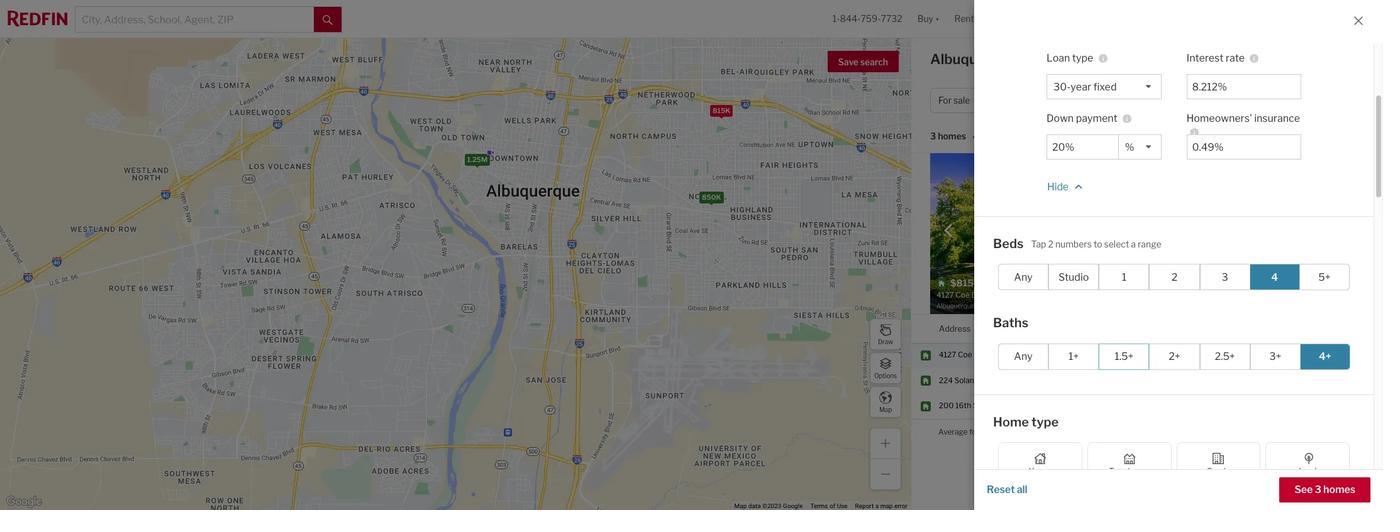 Task type: locate. For each thing, give the bounding box(es) containing it.
1 vertical spatial homes
[[1324, 484, 1356, 496]]

3+ radio
[[1250, 344, 1301, 370]]

1 horizontal spatial home
[[1066, 95, 1091, 106]]

1 vertical spatial ne
[[990, 376, 1001, 386]]

0 horizontal spatial 4+
[[1174, 95, 1185, 106]]

4,839
[[1211, 351, 1233, 360]]

1-844-759-7732 link
[[833, 13, 902, 24]]

• down for sale button
[[973, 132, 975, 143]]

see 3 homes
[[1295, 484, 1356, 496]]

condo
[[1207, 467, 1230, 476]]

range
[[1138, 239, 1162, 249]]

st
[[973, 402, 981, 411]]

4
[[1148, 95, 1154, 106], [1272, 271, 1278, 283], [1147, 351, 1152, 360], [1179, 351, 1184, 360]]

• right filters
[[1288, 95, 1291, 106]]

2
[[1293, 95, 1298, 106], [1048, 239, 1054, 249], [1172, 271, 1178, 283]]

home inside button
[[1066, 95, 1091, 106]]

1 horizontal spatial 3
[[1222, 271, 1228, 283]]

0 horizontal spatial homes
[[938, 131, 966, 142]]

3 inside 'button'
[[1315, 484, 1322, 496]]

all filters • 2
[[1248, 95, 1298, 106]]

0 vertical spatial a
[[1131, 239, 1136, 249]]

3 checkbox
[[1200, 264, 1250, 291]]

search
[[860, 57, 888, 67]]

3 right see
[[1315, 484, 1322, 496]]

map down options
[[879, 406, 892, 414]]

4+ right 5
[[1319, 351, 1332, 363]]

2 inside checkbox
[[1172, 271, 1178, 283]]

map for map
[[879, 406, 892, 414]]

payment
[[1076, 112, 1118, 124]]

3 down for sale button
[[930, 131, 936, 142]]

1 vertical spatial any
[[1014, 351, 1033, 363]]

Condo checkbox
[[1177, 443, 1261, 487]]

4 left bd at the right top of page
[[1148, 95, 1154, 106]]

0 vertical spatial ne
[[984, 351, 994, 360]]

map left data
[[734, 503, 747, 510]]

0 horizontal spatial for
[[969, 428, 980, 437]]

2 vertical spatial 2
[[1172, 271, 1178, 283]]

sw
[[982, 402, 995, 411]]

3 for 3
[[1222, 271, 1228, 283]]

days
[[1308, 351, 1325, 360]]

ne right coe
[[984, 351, 994, 360]]

dr right solano
[[980, 376, 989, 386]]

home down sw at the right
[[993, 415, 1029, 430]]

any inside option
[[1014, 351, 1033, 363]]

1 horizontal spatial homes
[[1324, 484, 1356, 496]]

any inside option
[[1014, 271, 1033, 283]]

4 bd / 4+ ba button
[[1140, 88, 1220, 113]]

homes right see
[[1324, 484, 1356, 496]]

1 horizontal spatial   text field
[[1192, 81, 1296, 93]]

1 horizontal spatial 4+
[[1319, 351, 1332, 363]]

any for studio
[[1014, 271, 1033, 283]]

0 vertical spatial homes
[[938, 131, 966, 142]]

2 vertical spatial 3
[[1315, 484, 1322, 496]]

4+ inside button
[[1174, 95, 1185, 106]]

2 right "tap" in the top of the page
[[1048, 239, 1054, 249]]

dr for coe
[[974, 351, 982, 360]]

1+ radio
[[1049, 344, 1099, 370]]

google image
[[3, 494, 45, 511]]

0 horizontal spatial   text field
[[1052, 141, 1113, 153]]

5+
[[1319, 271, 1331, 283]]

2+
[[1169, 351, 1181, 363]]

any down "tap" in the top of the page
[[1014, 271, 1033, 283]]

0 vertical spatial 3
[[930, 131, 936, 142]]

  text field down down payment at the right top of the page
[[1052, 141, 1113, 153]]

4 inside 4 bd / 4+ ba button
[[1148, 95, 1154, 106]]

0 horizontal spatial 3
[[930, 131, 936, 142]]

all filters • 2 button
[[1225, 88, 1307, 113]]

townhouse
[[1109, 467, 1150, 476]]

0 vertical spatial •
[[1288, 95, 1291, 106]]

map region
[[0, 0, 998, 511]]

submit search image
[[323, 15, 333, 25]]

any for 1+
[[1014, 351, 1033, 363]]

loan type
[[1047, 52, 1093, 64]]

data
[[748, 503, 761, 510]]

rate
[[1226, 52, 1245, 64]]

1 vertical spatial map
[[734, 503, 747, 510]]

to
[[1094, 239, 1102, 249]]

0 horizontal spatial home type
[[993, 415, 1059, 430]]

home type down 30-year fixed at top
[[1066, 95, 1111, 106]]

1 vertical spatial dr
[[980, 376, 989, 386]]

4127
[[939, 351, 956, 360]]

2 option group from the top
[[998, 344, 1351, 370]]

1 vertical spatial for
[[969, 428, 980, 437]]

1 vertical spatial •
[[973, 132, 975, 143]]

5 days
[[1302, 351, 1325, 360]]

home type button
[[1058, 88, 1135, 113]]

2.5+ radio
[[1200, 344, 1250, 370]]

2 inside button
[[1293, 95, 1298, 106]]

3 inside option
[[1222, 271, 1228, 283]]

0 vertical spatial for
[[1098, 51, 1117, 67]]

2 horizontal spatial 2
[[1293, 95, 1298, 106]]

Any checkbox
[[998, 264, 1049, 291]]

filters
[[1261, 95, 1286, 106]]

1 any from the top
[[1014, 271, 1033, 283]]

0 vertical spatial home
[[1066, 95, 1091, 106]]

save search button
[[828, 51, 899, 72]]

0 horizontal spatial a
[[875, 503, 879, 510]]

for sale
[[939, 95, 970, 106]]

200 16th st sw
[[939, 402, 995, 411]]

1 vertical spatial 3
[[1222, 271, 1228, 283]]

• inside button
[[1288, 95, 1291, 106]]

• inside 3 homes •
[[973, 132, 975, 143]]

map
[[879, 406, 892, 414], [734, 503, 747, 510]]

ne up sw at the right
[[990, 376, 1001, 386]]

0 vertical spatial home type
[[1066, 95, 1111, 106]]

dr for solano
[[980, 376, 989, 386]]

a left 'range'
[[1131, 239, 1136, 249]]

3 homes •
[[930, 131, 975, 143]]

tap
[[1031, 239, 1046, 249]]

1 horizontal spatial a
[[1131, 239, 1136, 249]]

%
[[1125, 141, 1134, 153]]

homes
[[938, 131, 966, 142], [1324, 484, 1356, 496]]

a left map
[[875, 503, 879, 510]]

•
[[1288, 95, 1291, 106], [973, 132, 975, 143]]

photos
[[1285, 134, 1319, 146]]

type right albuquerque:
[[1032, 415, 1059, 430]]

0 horizontal spatial •
[[973, 132, 975, 143]]

5+ checkbox
[[1300, 264, 1350, 291]]

any
[[1014, 271, 1033, 283], [1014, 351, 1033, 363]]

draw
[[878, 338, 893, 346]]

4 right 3 option
[[1272, 271, 1278, 283]]

all
[[1248, 95, 1259, 106]]

2 any from the top
[[1014, 351, 1033, 363]]

0 vertical spatial map
[[879, 406, 892, 414]]

3 left 4 checkbox
[[1222, 271, 1228, 283]]

1 vertical spatial option group
[[998, 344, 1351, 370]]

4+ right /
[[1174, 95, 1185, 106]]

location button
[[1016, 315, 1049, 343]]

sale
[[954, 95, 970, 106]]

reset
[[987, 484, 1015, 496]]

None checkbox
[[998, 492, 1082, 511], [1087, 492, 1172, 511], [1177, 492, 1261, 511], [1266, 492, 1350, 511], [998, 492, 1082, 511], [1087, 492, 1172, 511], [1177, 492, 1261, 511], [1266, 492, 1350, 511]]

1 vertical spatial 2
[[1048, 239, 1054, 249]]

homes down for sale
[[938, 131, 966, 142]]

2 down hoa
[[1172, 271, 1178, 283]]

2 right filters
[[1293, 95, 1298, 106]]

4+ inside option
[[1319, 351, 1332, 363]]

1-844-759-7732
[[833, 13, 902, 24]]

homes
[[1048, 51, 1095, 67]]

1 vertical spatial   text field
[[1052, 141, 1113, 153]]

3 option group from the top
[[998, 443, 1350, 511]]

0 horizontal spatial map
[[734, 503, 747, 510]]

0 horizontal spatial 2
[[1048, 239, 1054, 249]]

759-
[[861, 13, 881, 24]]

option group containing house
[[998, 443, 1350, 511]]

for left sale
[[1098, 51, 1117, 67]]

home type
[[1066, 95, 1111, 106], [993, 415, 1059, 430]]

homes inside 'button'
[[1324, 484, 1356, 496]]

2 vertical spatial option group
[[998, 443, 1350, 511]]

recommended
[[1004, 131, 1068, 142]]

1 horizontal spatial •
[[1288, 95, 1291, 106]]

ne for 4127 coe dr ne
[[984, 351, 994, 360]]

dr right coe
[[974, 351, 982, 360]]

4 checkbox
[[1250, 264, 1300, 291]]

option group for baths
[[998, 344, 1351, 370]]

ne
[[984, 351, 994, 360], [990, 376, 1001, 386]]

home type down sw at the right
[[993, 415, 1059, 430]]

1 horizontal spatial 2
[[1172, 271, 1178, 283]]

average
[[939, 428, 968, 437]]

1 vertical spatial home
[[993, 415, 1029, 430]]

4 left '2+'
[[1147, 351, 1152, 360]]

0 vertical spatial 4+
[[1174, 95, 1185, 106]]

a
[[1131, 239, 1136, 249], [875, 503, 879, 510]]

1 vertical spatial type
[[1093, 95, 1111, 106]]

0 vertical spatial option group
[[998, 264, 1350, 291]]

30-
[[1054, 81, 1071, 93]]

$168
[[1263, 351, 1281, 360]]

1 vertical spatial home type
[[993, 415, 1059, 430]]

save search
[[838, 57, 888, 67]]

type right loan
[[1072, 52, 1093, 64]]

type inside button
[[1093, 95, 1111, 106]]

2 horizontal spatial 3
[[1315, 484, 1322, 496]]

1 horizontal spatial home type
[[1066, 95, 1111, 106]]

any down location button
[[1014, 351, 1033, 363]]

homeowners' insurance
[[1187, 112, 1300, 124]]

City, Address, School, Agent, ZIP search field
[[75, 7, 314, 32]]

3 inside 3 homes •
[[930, 131, 936, 142]]

1 checkbox
[[1099, 264, 1150, 291]]

map inside button
[[879, 406, 892, 414]]

1 horizontal spatial map
[[879, 406, 892, 414]]

0 vertical spatial 2
[[1293, 95, 1298, 106]]

850k
[[702, 193, 721, 202]]

  text field
[[1192, 81, 1296, 93], [1052, 141, 1113, 153]]

type down fixed
[[1093, 95, 1111, 106]]

option group
[[998, 264, 1350, 291], [998, 344, 1351, 370], [998, 443, 1350, 511]]

3+
[[1270, 351, 1282, 363]]

5
[[1302, 351, 1307, 360]]

for right average
[[969, 428, 980, 437]]

home down year
[[1066, 95, 1091, 106]]

0 vertical spatial dr
[[974, 351, 982, 360]]

dr
[[974, 351, 982, 360], [980, 376, 989, 386]]

1 vertical spatial 4+
[[1319, 351, 1332, 363]]

0 vertical spatial any
[[1014, 271, 1033, 283]]

  text field up the all
[[1192, 81, 1296, 93]]

albuquerque:
[[981, 428, 1028, 437]]

market insights link
[[1226, 41, 1301, 69]]

report
[[855, 503, 874, 510]]

4127 coe dr ne
[[939, 351, 994, 360]]



Task type: describe. For each thing, give the bounding box(es) containing it.
land
[[1299, 467, 1317, 476]]

sale
[[1120, 51, 1148, 67]]

save
[[838, 57, 859, 67]]

market insights
[[1226, 55, 1301, 67]]

insights
[[1263, 55, 1301, 67]]

map
[[880, 503, 893, 510]]

3 for 3 homes •
[[930, 131, 936, 142]]

4127 coe dr ne link
[[939, 351, 1004, 361]]

option group for home type
[[998, 443, 1350, 511]]

reset all
[[987, 484, 1028, 496]]

2 checkbox
[[1150, 264, 1200, 291]]

Land checkbox
[[1266, 443, 1350, 487]]

200
[[939, 402, 954, 411]]

house
[[1029, 467, 1052, 476]]

815k
[[712, 106, 730, 115]]

for
[[939, 95, 952, 106]]

map for map data ©2023 google
[[734, 503, 747, 510]]

4 bd / 4+ ba
[[1148, 95, 1197, 106]]

7732
[[881, 13, 902, 24]]

House checkbox
[[998, 443, 1082, 487]]

home type inside home type button
[[1066, 95, 1111, 106]]

coe
[[958, 351, 972, 360]]

homeowners'
[[1187, 112, 1252, 124]]

options button
[[870, 353, 901, 384]]

1.25m
[[467, 155, 487, 164]]

remove 4 bd / 4+ ba image
[[1203, 97, 1211, 104]]

albuquerque,
[[930, 51, 1019, 67]]

1-
[[833, 13, 840, 24]]

report a map error link
[[855, 503, 908, 510]]

Any radio
[[998, 344, 1049, 370]]

0 horizontal spatial home
[[993, 415, 1029, 430]]

terms
[[810, 503, 828, 510]]

baths
[[993, 316, 1029, 331]]

• for filters
[[1288, 95, 1291, 106]]

4 inside 4 checkbox
[[1272, 271, 1278, 283]]

nm
[[1022, 51, 1045, 67]]

0 vertical spatial   text field
[[1192, 81, 1296, 93]]

see
[[1295, 484, 1313, 496]]

map button
[[870, 387, 901, 418]]

2+ radio
[[1150, 344, 1200, 370]]

224
[[939, 376, 953, 386]]

1+
[[1069, 351, 1079, 363]]

interest rate
[[1187, 52, 1245, 64]]

0 vertical spatial type
[[1072, 52, 1093, 64]]

/
[[1169, 95, 1172, 106]]

2 vertical spatial type
[[1032, 415, 1059, 430]]

1.5+
[[1115, 351, 1134, 363]]

30-year fixed
[[1054, 81, 1117, 93]]

$815,000
[[1074, 351, 1109, 360]]

favorite button checkbox
[[1123, 157, 1144, 178]]

  text field
[[1192, 141, 1296, 153]]

1 option group from the top
[[998, 264, 1350, 291]]

address button
[[939, 315, 971, 343]]

ne for 224 solano dr ne
[[990, 376, 1001, 386]]

224 solano dr ne
[[939, 376, 1001, 386]]

report a map error
[[855, 503, 908, 510]]

terms of use
[[810, 503, 848, 510]]

photos button
[[1283, 133, 1333, 152]]

address
[[939, 324, 971, 334]]

beds
[[993, 236, 1024, 251]]

hoa
[[1157, 238, 1174, 248]]

previous button image
[[942, 224, 955, 237]]

4 left 4,839
[[1179, 351, 1184, 360]]

studio
[[1059, 271, 1089, 283]]

error
[[894, 503, 908, 510]]

• for homes
[[973, 132, 975, 143]]

down
[[1047, 112, 1074, 124]]

©2023
[[762, 503, 782, 510]]

reset all button
[[987, 478, 1028, 503]]

solano
[[955, 376, 979, 386]]

recommended button
[[1002, 130, 1078, 143]]

16th
[[956, 402, 971, 411]]

1.5+ radio
[[1099, 344, 1150, 370]]

of
[[830, 503, 835, 510]]

insurance
[[1254, 112, 1300, 124]]

year
[[1071, 81, 1091, 93]]

terms of use link
[[810, 503, 848, 510]]

hide
[[1047, 181, 1069, 193]]

average for albuquerque:
[[939, 428, 1028, 437]]

1 vertical spatial a
[[875, 503, 879, 510]]

map data ©2023 google
[[734, 503, 803, 510]]

down payment
[[1047, 112, 1118, 124]]

options
[[874, 372, 897, 380]]

google
[[783, 503, 803, 510]]

fixed
[[1094, 81, 1117, 93]]

Townhouse checkbox
[[1087, 443, 1172, 487]]

market
[[1226, 55, 1261, 67]]

Studio checkbox
[[1049, 264, 1099, 291]]

all
[[1017, 484, 1028, 496]]

hide button
[[1047, 172, 1087, 197]]

albuquerque, nm homes for sale
[[930, 51, 1148, 67]]

1
[[1122, 271, 1127, 283]]

select
[[1104, 239, 1129, 249]]

favorite this home image
[[1354, 372, 1369, 387]]

loan
[[1047, 52, 1070, 64]]

location
[[1016, 324, 1049, 334]]

4+ radio
[[1300, 344, 1351, 370]]

homes inside 3 homes •
[[938, 131, 966, 142]]

favorite button image
[[1123, 157, 1144, 178]]

photo of 4127 coe dr ne, albuquerque, nm 87110 image
[[930, 153, 1147, 315]]

1 horizontal spatial for
[[1098, 51, 1117, 67]]

bd
[[1156, 95, 1167, 106]]

interest
[[1187, 52, 1224, 64]]



Task type: vqa. For each thing, say whether or not it's contained in the screenshot.
Linda,
no



